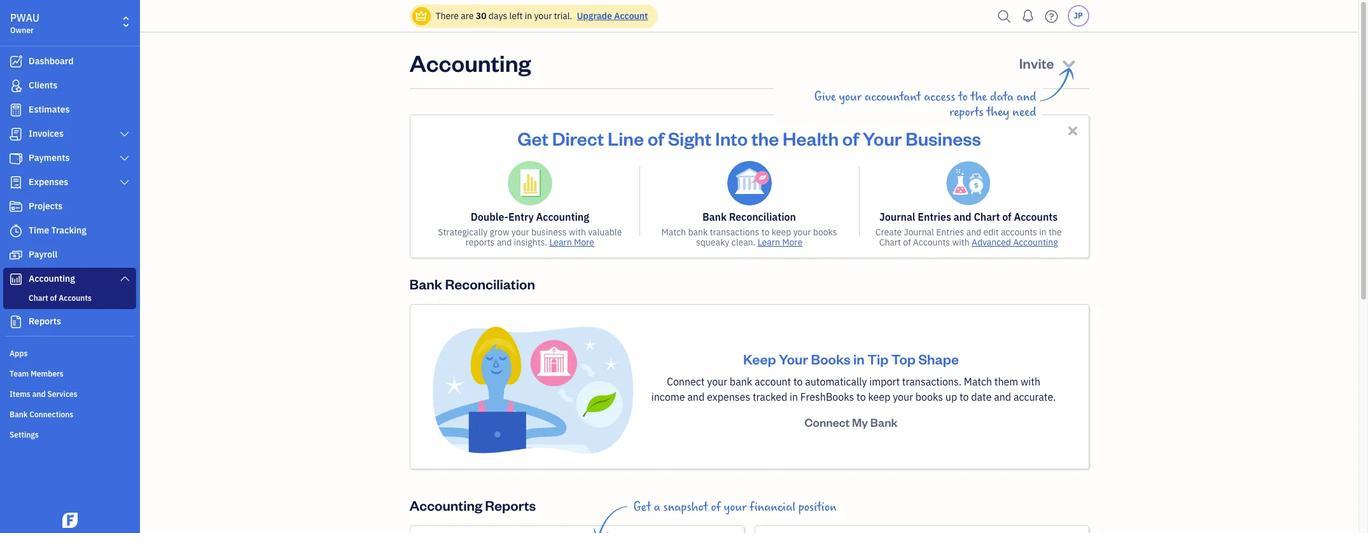 Task type: locate. For each thing, give the bounding box(es) containing it.
0 horizontal spatial keep
[[772, 227, 792, 238]]

accounts down accounting link
[[59, 294, 92, 303]]

learn right insights.
[[550, 237, 572, 248]]

connect up "income" in the bottom of the page
[[667, 376, 705, 388]]

invoices
[[29, 128, 64, 139]]

0 horizontal spatial connect
[[667, 376, 705, 388]]

with inside strategically grow your business with valuable reports and insights.
[[569, 227, 586, 238]]

books
[[814, 227, 838, 238], [916, 391, 944, 404]]

with down journal entries and chart of accounts
[[953, 237, 970, 248]]

reconciliation
[[729, 211, 796, 223], [445, 275, 535, 293]]

bank
[[688, 227, 708, 238], [730, 376, 753, 388]]

1 vertical spatial match
[[964, 376, 993, 388]]

my
[[852, 415, 869, 430]]

1 horizontal spatial reconciliation
[[729, 211, 796, 223]]

journal right create
[[904, 227, 935, 238]]

to inside match bank transactions to keep your books squeaky clean.
[[762, 227, 770, 238]]

1 horizontal spatial bank
[[730, 376, 753, 388]]

left
[[510, 10, 523, 22]]

reports inside give your accountant access to the data and reports they need
[[950, 105, 984, 120]]

0 vertical spatial chart
[[974, 211, 1000, 223]]

estimate image
[[8, 104, 24, 117]]

of right create
[[904, 237, 911, 248]]

0 horizontal spatial chart
[[29, 294, 48, 303]]

1 horizontal spatial bank reconciliation
[[703, 211, 796, 223]]

1 vertical spatial the
[[752, 126, 779, 150]]

tip
[[868, 350, 889, 368]]

strategically
[[438, 227, 488, 238]]

bank left transactions
[[688, 227, 708, 238]]

chevron large down image up chevron large down icon
[[119, 129, 131, 139]]

and right "income" in the bottom of the page
[[688, 391, 705, 404]]

chart
[[974, 211, 1000, 223], [880, 237, 901, 248], [29, 294, 48, 303]]

1 vertical spatial journal
[[904, 227, 935, 238]]

keep right clean.
[[772, 227, 792, 238]]

journal inside create journal entries and edit accounts in the chart of accounts with
[[904, 227, 935, 238]]

bank inside match bank transactions to keep your books squeaky clean.
[[688, 227, 708, 238]]

0 vertical spatial reports
[[29, 316, 61, 327]]

keep
[[772, 227, 792, 238], [869, 391, 891, 404]]

3 chevron large down image from the top
[[119, 274, 131, 284]]

1 vertical spatial entries
[[937, 227, 965, 238]]

chart image
[[8, 273, 24, 286]]

0 horizontal spatial learn more
[[550, 237, 595, 248]]

1 horizontal spatial chart
[[880, 237, 901, 248]]

1 horizontal spatial keep
[[869, 391, 891, 404]]

0 horizontal spatial accounts
[[59, 294, 92, 303]]

1 vertical spatial reports
[[466, 237, 495, 248]]

bank down items
[[10, 410, 28, 420]]

bank connections link
[[3, 405, 136, 424]]

2 horizontal spatial chart
[[974, 211, 1000, 223]]

accounting inside accounting link
[[29, 273, 75, 285]]

0 vertical spatial your
[[863, 126, 902, 150]]

1 horizontal spatial books
[[916, 391, 944, 404]]

accounts
[[1015, 211, 1058, 223], [913, 237, 951, 248], [59, 294, 92, 303]]

2 chevron large down image from the top
[[119, 178, 131, 188]]

freshbooks
[[801, 391, 855, 404]]

connect inside connect your bank account to automatically import transactions. match them with income and expenses tracked in freshbooks to keep your books up to date and accurate.
[[667, 376, 705, 388]]

members
[[31, 369, 64, 379]]

team
[[10, 369, 29, 379]]

of down accounting link
[[50, 294, 57, 303]]

learn right clean.
[[758, 237, 780, 248]]

1 vertical spatial reconciliation
[[445, 275, 535, 293]]

the right accounts
[[1049, 227, 1062, 238]]

accurate.
[[1014, 391, 1056, 404]]

entries up create journal entries and edit accounts in the chart of accounts with
[[918, 211, 952, 223]]

advanced accounting
[[972, 237, 1059, 248]]

2 horizontal spatial accounts
[[1015, 211, 1058, 223]]

reports inside the main element
[[29, 316, 61, 327]]

books inside match bank transactions to keep your books squeaky clean.
[[814, 227, 838, 238]]

chevron large down image up chart of accounts 'link'
[[119, 274, 131, 284]]

1 vertical spatial your
[[779, 350, 809, 368]]

get left direct
[[518, 126, 549, 150]]

connect down 'freshbooks'
[[805, 415, 850, 430]]

more for double-entry accounting
[[574, 237, 595, 248]]

to right clean.
[[762, 227, 770, 238]]

dashboard
[[29, 55, 74, 67]]

0 vertical spatial journal
[[880, 211, 916, 223]]

accounting link
[[3, 268, 136, 291]]

accountant
[[865, 90, 921, 104]]

create
[[876, 227, 902, 238]]

your right the give
[[839, 90, 862, 104]]

with inside connect your bank account to automatically import transactions. match them with income and expenses tracked in freshbooks to keep your books up to date and accurate.
[[1021, 376, 1041, 388]]

invite button
[[1008, 48, 1090, 78]]

keep down import
[[869, 391, 891, 404]]

0 vertical spatial match
[[662, 227, 686, 238]]

1 horizontal spatial reports
[[485, 497, 536, 514]]

payroll link
[[3, 244, 136, 267]]

team members link
[[3, 364, 136, 383]]

keep your books in tip top shape
[[744, 350, 959, 368]]

business
[[906, 126, 982, 150]]

1 horizontal spatial with
[[953, 237, 970, 248]]

get
[[518, 126, 549, 150], [634, 500, 651, 515]]

1 vertical spatial books
[[916, 391, 944, 404]]

0 vertical spatial reports
[[950, 105, 984, 120]]

of
[[648, 126, 665, 150], [843, 126, 860, 150], [1003, 211, 1012, 223], [904, 237, 911, 248], [50, 294, 57, 303], [711, 500, 721, 515]]

1 horizontal spatial the
[[971, 90, 988, 104]]

1 horizontal spatial match
[[964, 376, 993, 388]]

2 vertical spatial the
[[1049, 227, 1062, 238]]

0 vertical spatial the
[[971, 90, 988, 104]]

settings
[[10, 430, 39, 440]]

are
[[461, 10, 474, 22]]

0 horizontal spatial your
[[779, 350, 809, 368]]

0 horizontal spatial match
[[662, 227, 686, 238]]

team members
[[10, 369, 64, 379]]

report image
[[8, 316, 24, 329]]

import
[[870, 376, 900, 388]]

1 horizontal spatial accounts
[[913, 237, 951, 248]]

0 vertical spatial accounts
[[1015, 211, 1058, 223]]

1 learn more from the left
[[550, 237, 595, 248]]

more for bank reconciliation
[[783, 237, 803, 248]]

expenses
[[707, 391, 751, 404]]

reports
[[950, 105, 984, 120], [466, 237, 495, 248]]

expenses
[[29, 176, 68, 188]]

2 learn from the left
[[758, 237, 780, 248]]

to
[[959, 90, 968, 104], [762, 227, 770, 238], [794, 376, 803, 388], [857, 391, 866, 404], [960, 391, 969, 404]]

in right tracked on the bottom right
[[790, 391, 798, 404]]

your down 'entry' on the left top
[[512, 227, 529, 238]]

2 horizontal spatial with
[[1021, 376, 1041, 388]]

double-
[[471, 211, 509, 223]]

the inside give your accountant access to the data and reports they need
[[971, 90, 988, 104]]

0 horizontal spatial books
[[814, 227, 838, 238]]

and inside create journal entries and edit accounts in the chart of accounts with
[[967, 227, 982, 238]]

time tracking link
[[3, 220, 136, 243]]

2 vertical spatial chart
[[29, 294, 48, 303]]

data
[[991, 90, 1014, 104]]

bank right my
[[871, 415, 898, 430]]

1 horizontal spatial learn
[[758, 237, 780, 248]]

estimates link
[[3, 99, 136, 122]]

bank reconciliation down strategically
[[410, 275, 535, 293]]

account
[[755, 376, 791, 388]]

the right into
[[752, 126, 779, 150]]

of inside create journal entries and edit accounts in the chart of accounts with
[[904, 237, 911, 248]]

0 horizontal spatial bank reconciliation
[[410, 275, 535, 293]]

health
[[783, 126, 839, 150]]

and inside strategically grow your business with valuable reports and insights.
[[497, 237, 512, 248]]

bank up transactions
[[703, 211, 727, 223]]

of right health
[[843, 126, 860, 150]]

to right access
[[959, 90, 968, 104]]

0 vertical spatial bank reconciliation
[[703, 211, 796, 223]]

0 horizontal spatial bank
[[688, 227, 708, 238]]

income
[[652, 391, 685, 404]]

match left squeaky
[[662, 227, 686, 238]]

match inside match bank transactions to keep your books squeaky clean.
[[662, 227, 686, 238]]

2 vertical spatial accounts
[[59, 294, 92, 303]]

line
[[608, 126, 644, 150]]

connections
[[29, 410, 73, 420]]

keep
[[744, 350, 776, 368]]

your inside match bank transactions to keep your books squeaky clean.
[[794, 227, 811, 238]]

your down accountant
[[863, 126, 902, 150]]

bank reconciliation
[[703, 211, 796, 223], [410, 275, 535, 293]]

clients link
[[3, 74, 136, 97]]

reports down double-
[[466, 237, 495, 248]]

in
[[525, 10, 532, 22], [1040, 227, 1047, 238], [854, 350, 865, 368], [790, 391, 798, 404]]

into
[[716, 126, 748, 150]]

connect your bank account to begin matching your bank transactions image
[[431, 325, 634, 455]]

1 vertical spatial chart
[[880, 237, 901, 248]]

0 horizontal spatial learn
[[550, 237, 572, 248]]

bank reconciliation image
[[727, 161, 772, 206]]

and inside give your accountant access to the data and reports they need
[[1017, 90, 1037, 104]]

your left 'financial'
[[724, 500, 747, 515]]

2 horizontal spatial the
[[1049, 227, 1062, 238]]

invoices link
[[3, 123, 136, 146]]

more right the business
[[574, 237, 595, 248]]

pwau
[[10, 11, 39, 24]]

1 vertical spatial keep
[[869, 391, 891, 404]]

journal
[[880, 211, 916, 223], [904, 227, 935, 238]]

0 vertical spatial get
[[518, 126, 549, 150]]

match up 'date'
[[964, 376, 993, 388]]

get left 'a'
[[634, 500, 651, 515]]

reports
[[29, 316, 61, 327], [485, 497, 536, 514]]

1 horizontal spatial more
[[783, 237, 803, 248]]

books down transactions.
[[916, 391, 944, 404]]

with left valuable
[[569, 227, 586, 238]]

insights.
[[514, 237, 548, 248]]

0 horizontal spatial with
[[569, 227, 586, 238]]

the left data
[[971, 90, 988, 104]]

1 vertical spatial accounts
[[913, 237, 951, 248]]

1 horizontal spatial connect
[[805, 415, 850, 430]]

bank up expenses
[[730, 376, 753, 388]]

accounts inside 'link'
[[59, 294, 92, 303]]

2 more from the left
[[783, 237, 803, 248]]

learn more for bank reconciliation
[[758, 237, 803, 248]]

and left insights.
[[497, 237, 512, 248]]

accounts right create
[[913, 237, 951, 248]]

reports down access
[[950, 105, 984, 120]]

your up account
[[779, 350, 809, 368]]

1 vertical spatial get
[[634, 500, 651, 515]]

to right account
[[794, 376, 803, 388]]

bank reconciliation up match bank transactions to keep your books squeaky clean.
[[703, 211, 796, 223]]

reconciliation down grow
[[445, 275, 535, 293]]

0 vertical spatial bank
[[688, 227, 708, 238]]

0 horizontal spatial more
[[574, 237, 595, 248]]

go to help image
[[1042, 7, 1062, 26]]

1 horizontal spatial get
[[634, 500, 651, 515]]

2 learn more from the left
[[758, 237, 803, 248]]

journal up create
[[880, 211, 916, 223]]

0 vertical spatial entries
[[918, 211, 952, 223]]

chevron large down image for expenses
[[119, 178, 131, 188]]

pwau owner
[[10, 11, 39, 35]]

and down journal entries and chart of accounts
[[967, 227, 982, 238]]

1 vertical spatial bank
[[730, 376, 753, 388]]

0 vertical spatial chevron large down image
[[119, 129, 131, 139]]

1 horizontal spatial your
[[863, 126, 902, 150]]

connect inside "button"
[[805, 415, 850, 430]]

in right accounts
[[1040, 227, 1047, 238]]

and up need
[[1017, 90, 1037, 104]]

0 vertical spatial keep
[[772, 227, 792, 238]]

1 horizontal spatial learn more
[[758, 237, 803, 248]]

your inside strategically grow your business with valuable reports and insights.
[[512, 227, 529, 238]]

learn
[[550, 237, 572, 248], [758, 237, 780, 248]]

chevron large down image inside expenses link
[[119, 178, 131, 188]]

1 vertical spatial chevron large down image
[[119, 178, 131, 188]]

books left create
[[814, 227, 838, 238]]

settings link
[[3, 425, 136, 444]]

double-entry accounting
[[471, 211, 590, 223]]

0 vertical spatial connect
[[667, 376, 705, 388]]

more
[[574, 237, 595, 248], [783, 237, 803, 248]]

1 chevron large down image from the top
[[119, 129, 131, 139]]

and right items
[[32, 390, 46, 399]]

accounting
[[410, 48, 531, 78], [536, 211, 590, 223], [1014, 237, 1059, 248], [29, 273, 75, 285], [410, 497, 483, 514]]

days
[[489, 10, 508, 22]]

position
[[799, 500, 837, 515]]

accounts up accounts
[[1015, 211, 1058, 223]]

entries down journal entries and chart of accounts
[[937, 227, 965, 238]]

of right line
[[648, 126, 665, 150]]

advanced
[[972, 237, 1012, 248]]

chevrondown image
[[1061, 54, 1078, 72]]

0 horizontal spatial get
[[518, 126, 549, 150]]

1 vertical spatial connect
[[805, 415, 850, 430]]

connect my bank button
[[793, 410, 910, 436]]

match bank transactions to keep your books squeaky clean.
[[662, 227, 838, 248]]

more right clean.
[[783, 237, 803, 248]]

to up my
[[857, 391, 866, 404]]

edit
[[984, 227, 999, 238]]

of right snapshot
[[711, 500, 721, 515]]

accounts inside create journal entries and edit accounts in the chart of accounts with
[[913, 237, 951, 248]]

with up accurate.
[[1021, 376, 1041, 388]]

with inside create journal entries and edit accounts in the chart of accounts with
[[953, 237, 970, 248]]

learn more right insights.
[[550, 237, 595, 248]]

the
[[971, 90, 988, 104], [752, 126, 779, 150], [1049, 227, 1062, 238]]

learn more right clean.
[[758, 237, 803, 248]]

and up create journal entries and edit accounts in the chart of accounts with
[[954, 211, 972, 223]]

accounts
[[1001, 227, 1038, 238]]

money image
[[8, 249, 24, 262]]

learn more
[[550, 237, 595, 248], [758, 237, 803, 248]]

match
[[662, 227, 686, 238], [964, 376, 993, 388]]

2 vertical spatial chevron large down image
[[119, 274, 131, 284]]

0 horizontal spatial reports
[[466, 237, 495, 248]]

your right clean.
[[794, 227, 811, 238]]

snapshot
[[664, 500, 708, 515]]

0 vertical spatial books
[[814, 227, 838, 238]]

double-entry accounting image
[[508, 161, 553, 206]]

dashboard link
[[3, 50, 136, 73]]

chevron large down image down chevron large down icon
[[119, 178, 131, 188]]

1 learn from the left
[[550, 237, 572, 248]]

services
[[47, 390, 77, 399]]

0 horizontal spatial reports
[[29, 316, 61, 327]]

1 more from the left
[[574, 237, 595, 248]]

1 horizontal spatial reports
[[950, 105, 984, 120]]

entries
[[918, 211, 952, 223], [937, 227, 965, 238]]

chevron large down image
[[119, 129, 131, 139], [119, 178, 131, 188], [119, 274, 131, 284]]

1 vertical spatial bank reconciliation
[[410, 275, 535, 293]]

reconciliation up match bank transactions to keep your books squeaky clean.
[[729, 211, 796, 223]]



Task type: describe. For each thing, give the bounding box(es) containing it.
chart inside 'link'
[[29, 294, 48, 303]]

chart inside create journal entries and edit accounts in the chart of accounts with
[[880, 237, 901, 248]]

items
[[10, 390, 30, 399]]

reports link
[[3, 311, 136, 334]]

get for get direct line of sight into the health of your business
[[518, 126, 549, 150]]

bank inside "button"
[[871, 415, 898, 430]]

invite
[[1020, 54, 1055, 72]]

of up accounts
[[1003, 211, 1012, 223]]

valuable
[[588, 227, 622, 238]]

shape
[[919, 350, 959, 368]]

main element
[[0, 0, 172, 534]]

of inside 'link'
[[50, 294, 57, 303]]

jp
[[1074, 11, 1083, 20]]

access
[[924, 90, 956, 104]]

chart of accounts
[[29, 294, 92, 303]]

project image
[[8, 201, 24, 213]]

account
[[614, 10, 648, 22]]

crown image
[[415, 9, 428, 23]]

time
[[29, 225, 49, 236]]

to right up
[[960, 391, 969, 404]]

journal entries and chart of accounts image
[[947, 161, 991, 206]]

get direct line of sight into the health of your business
[[518, 126, 982, 150]]

entry
[[509, 211, 534, 223]]

get for get a snapshot of your financial position
[[634, 500, 651, 515]]

time tracking
[[29, 225, 87, 236]]

they
[[987, 105, 1010, 120]]

learn for reconciliation
[[758, 237, 780, 248]]

items and services
[[10, 390, 77, 399]]

invoice image
[[8, 128, 24, 141]]

reports inside strategically grow your business with valuable reports and insights.
[[466, 237, 495, 248]]

freshbooks image
[[60, 513, 80, 528]]

bank inside connect your bank account to automatically import transactions. match them with income and expenses tracked in freshbooks to keep your books up to date and accurate.
[[730, 376, 753, 388]]

search image
[[995, 7, 1015, 26]]

squeaky
[[696, 237, 730, 248]]

client image
[[8, 80, 24, 92]]

chevron large down image
[[119, 153, 131, 164]]

your down import
[[893, 391, 914, 404]]

keep inside match bank transactions to keep your books squeaky clean.
[[772, 227, 792, 238]]

there are 30 days left in your trial. upgrade account
[[436, 10, 648, 22]]

upgrade account link
[[575, 10, 648, 22]]

match inside connect your bank account to automatically import transactions. match them with income and expenses tracked in freshbooks to keep your books up to date and accurate.
[[964, 376, 993, 388]]

payment image
[[8, 152, 24, 165]]

and inside items and services link
[[32, 390, 46, 399]]

transactions.
[[903, 376, 962, 388]]

close image
[[1066, 124, 1081, 138]]

financial
[[750, 500, 796, 515]]

connect your bank account to automatically import transactions. match them with income and expenses tracked in freshbooks to keep your books up to date and accurate.
[[652, 376, 1056, 404]]

date
[[972, 391, 992, 404]]

0 vertical spatial reconciliation
[[729, 211, 796, 223]]

apps link
[[3, 344, 136, 363]]

connect my bank
[[805, 415, 898, 430]]

projects link
[[3, 195, 136, 218]]

bank down strategically
[[410, 275, 443, 293]]

clients
[[29, 80, 57, 91]]

clean.
[[732, 237, 756, 248]]

expenses link
[[3, 171, 136, 194]]

jp button
[[1068, 5, 1090, 27]]

entries inside create journal entries and edit accounts in the chart of accounts with
[[937, 227, 965, 238]]

automatically
[[806, 376, 867, 388]]

in inside create journal entries and edit accounts in the chart of accounts with
[[1040, 227, 1047, 238]]

chart of accounts link
[[6, 291, 134, 306]]

direct
[[552, 126, 604, 150]]

up
[[946, 391, 958, 404]]

need
[[1013, 105, 1037, 120]]

transactions
[[710, 227, 760, 238]]

tracking
[[51, 225, 87, 236]]

payments link
[[3, 147, 136, 170]]

1 vertical spatial reports
[[485, 497, 536, 514]]

and down the them
[[995, 391, 1012, 404]]

give
[[815, 90, 836, 104]]

learn for entry
[[550, 237, 572, 248]]

owner
[[10, 25, 34, 35]]

payroll
[[29, 249, 57, 260]]

projects
[[29, 201, 63, 212]]

to inside give your accountant access to the data and reports they need
[[959, 90, 968, 104]]

get a snapshot of your financial position
[[634, 500, 837, 515]]

0 horizontal spatial the
[[752, 126, 779, 150]]

them
[[995, 376, 1019, 388]]

bank connections
[[10, 410, 73, 420]]

in inside connect your bank account to automatically import transactions. match them with income and expenses tracked in freshbooks to keep your books up to date and accurate.
[[790, 391, 798, 404]]

the inside create journal entries and edit accounts in the chart of accounts with
[[1049, 227, 1062, 238]]

your up expenses
[[707, 376, 728, 388]]

in left tip
[[854, 350, 865, 368]]

chevron large down image for accounting
[[119, 274, 131, 284]]

give your accountant access to the data and reports they need
[[815, 90, 1037, 120]]

your inside give your accountant access to the data and reports they need
[[839, 90, 862, 104]]

learn more for double-entry accounting
[[550, 237, 595, 248]]

chevron large down image for invoices
[[119, 129, 131, 139]]

journal entries and chart of accounts
[[880, 211, 1058, 223]]

bank inside the main element
[[10, 410, 28, 420]]

books
[[811, 350, 851, 368]]

there
[[436, 10, 459, 22]]

timer image
[[8, 225, 24, 237]]

tracked
[[753, 391, 788, 404]]

dashboard image
[[8, 55, 24, 68]]

keep inside connect your bank account to automatically import transactions. match them with income and expenses tracked in freshbooks to keep your books up to date and accurate.
[[869, 391, 891, 404]]

sight
[[668, 126, 712, 150]]

your left the trial.
[[534, 10, 552, 22]]

in right left
[[525, 10, 532, 22]]

strategically grow your business with valuable reports and insights.
[[438, 227, 622, 248]]

30
[[476, 10, 487, 22]]

payments
[[29, 152, 70, 164]]

grow
[[490, 227, 510, 238]]

upgrade
[[577, 10, 612, 22]]

a
[[654, 500, 661, 515]]

books inside connect your bank account to automatically import transactions. match them with income and expenses tracked in freshbooks to keep your books up to date and accurate.
[[916, 391, 944, 404]]

0 horizontal spatial reconciliation
[[445, 275, 535, 293]]

connect for your
[[667, 376, 705, 388]]

accounting reports
[[410, 497, 536, 514]]

estimates
[[29, 104, 70, 115]]

notifications image
[[1018, 3, 1039, 29]]

trial.
[[554, 10, 573, 22]]

business
[[532, 227, 567, 238]]

top
[[892, 350, 916, 368]]

connect for my
[[805, 415, 850, 430]]

expense image
[[8, 176, 24, 189]]



Task type: vqa. For each thing, say whether or not it's contained in the screenshot.


